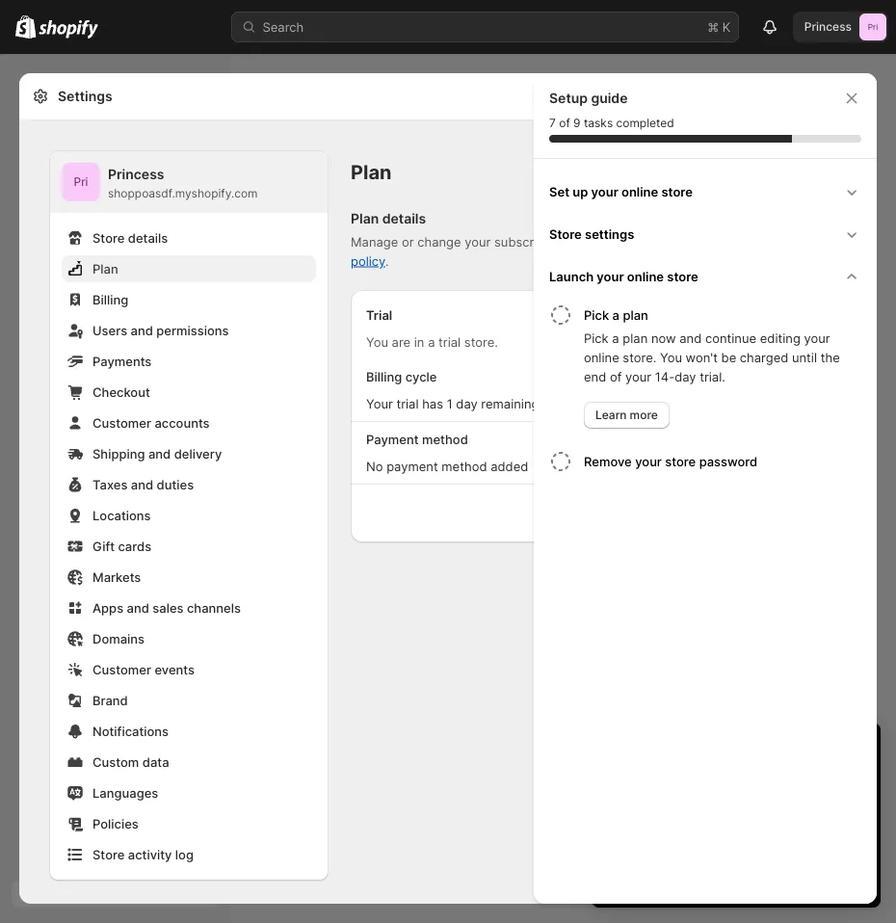 Task type: locate. For each thing, give the bounding box(es) containing it.
plan for pick a plan
[[623, 308, 649, 322]]

day down 'won't'
[[675, 369, 697, 384]]

and right apps
[[127, 601, 149, 616]]

2 customer from the top
[[93, 662, 151, 677]]

languages
[[93, 786, 158, 801]]

princess shoppoasdf.myshopify.com
[[108, 166, 258, 201]]

day right 1
[[456, 396, 478, 411]]

store. inside 'pick a plan now and continue editing your online store. you won't be charged until the end of your 14-day trial.'
[[623, 350, 657, 365]]

your inside the settings "dialog"
[[465, 234, 491, 249]]

0 horizontal spatial store.
[[465, 335, 498, 349]]

a inside 'pick a plan now and continue editing your online store. you won't be charged until the end of your 14-day trial.'
[[612, 331, 620, 346]]

princess inside princess shoppoasdf.myshopify.com
[[108, 166, 164, 183]]

of right terms
[[667, 234, 679, 249]]

domains
[[93, 631, 145, 646]]

1 vertical spatial you
[[660, 350, 682, 365]]

pick down pick a plan
[[584, 331, 609, 346]]

your right remove
[[635, 454, 662, 469]]

plan inside plan link
[[93, 261, 118, 276]]

duties
[[157, 477, 194, 492]]

your
[[366, 396, 393, 411]]

0 vertical spatial customer
[[93, 415, 151, 430]]

online up terms
[[622, 184, 659, 199]]

0 vertical spatial plan
[[623, 308, 649, 322]]

1 horizontal spatial billing
[[366, 369, 402, 384]]

learn more link
[[584, 402, 670, 429]]

store down terms of service link
[[667, 269, 699, 284]]

customer down checkout
[[93, 415, 151, 430]]

store.
[[465, 335, 498, 349], [623, 350, 657, 365]]

and right taxes
[[131, 477, 153, 492]]

billing up users
[[93, 292, 128, 307]]

you are in a trial store.
[[366, 335, 498, 349]]

details up plan link
[[128, 230, 168, 245]]

plan down store details on the left of the page
[[93, 261, 118, 276]]

0 horizontal spatial details
[[128, 230, 168, 245]]

2 vertical spatial of
[[610, 369, 622, 384]]

customer down domains
[[93, 662, 151, 677]]

0 vertical spatial store.
[[465, 335, 498, 349]]

princess left princess image
[[805, 20, 852, 34]]

pick
[[584, 308, 609, 322], [584, 331, 609, 346]]

plan inside pick a plan button
[[623, 308, 649, 322]]

1 vertical spatial of
[[667, 234, 679, 249]]

princess for princess shoppoasdf.myshopify.com
[[108, 166, 164, 183]]

of right 7
[[559, 116, 570, 130]]

checkout link
[[62, 379, 316, 406]]

mark pick a plan as done image
[[549, 304, 573, 327]]

details inside 'link'
[[128, 230, 168, 245]]

0 vertical spatial of
[[559, 116, 570, 130]]

pick right mark pick a plan as done image
[[584, 308, 609, 322]]

apps
[[93, 601, 124, 616]]

markets link
[[62, 564, 316, 591]]

shopify image
[[15, 15, 36, 38]]

plan inside 'pick a plan now and continue editing your online store. you won't be charged until the end of your 14-day trial.'
[[623, 331, 648, 346]]

pick inside pick a plan button
[[584, 308, 609, 322]]

online up end
[[584, 350, 620, 365]]

1 vertical spatial details
[[128, 230, 168, 245]]

and for permissions
[[131, 323, 153, 338]]

accounts
[[155, 415, 210, 430]]

0 horizontal spatial of
[[559, 116, 570, 130]]

billing up your at top
[[366, 369, 402, 384]]

and for duties
[[131, 477, 153, 492]]

customer for customer accounts
[[93, 415, 151, 430]]

0 vertical spatial day
[[675, 369, 697, 384]]

policies link
[[62, 811, 316, 838]]

day
[[675, 369, 697, 384], [456, 396, 478, 411]]

plan down launch your online store at the right top of page
[[623, 308, 649, 322]]

0 vertical spatial online
[[622, 184, 659, 199]]

pick inside 'pick a plan now and continue editing your online store. you won't be charged until the end of your 14-day trial.'
[[584, 331, 609, 346]]

learn
[[596, 408, 627, 422]]

a inside button
[[613, 308, 620, 322]]

customer
[[93, 415, 151, 430], [93, 662, 151, 677]]

1 vertical spatial princess
[[108, 166, 164, 183]]

and right users
[[131, 323, 153, 338]]

a down pick a plan
[[612, 331, 620, 346]]

of inside the settings "dialog"
[[667, 234, 679, 249]]

method
[[422, 432, 468, 447], [442, 459, 487, 474]]

store for store activity log
[[93, 847, 125, 862]]

password
[[700, 454, 758, 469]]

store
[[662, 184, 693, 199], [667, 269, 699, 284], [665, 454, 696, 469]]

shop settings menu element
[[50, 151, 328, 880]]

0 vertical spatial method
[[422, 432, 468, 447]]

0 horizontal spatial day
[[456, 396, 478, 411]]

1 vertical spatial pick
[[584, 331, 609, 346]]

plan details
[[351, 211, 426, 227]]

customer accounts link
[[62, 410, 316, 437]]

details
[[382, 211, 426, 227], [128, 230, 168, 245]]

1 horizontal spatial you
[[660, 350, 682, 365]]

a for pick a plan now and continue editing your online store. you won't be charged until the end of your 14-day trial.
[[612, 331, 620, 346]]

1 pick from the top
[[584, 308, 609, 322]]

0 vertical spatial trial
[[439, 335, 461, 349]]

trial.
[[700, 369, 726, 384]]

store. right in
[[465, 335, 498, 349]]

billing inside shop settings menu element
[[93, 292, 128, 307]]

privacy policy
[[351, 234, 798, 268]]

a down launch your online store at the right top of page
[[613, 308, 620, 322]]

princess up shoppoasdf.myshopify.com
[[108, 166, 164, 183]]

store up terms of service link
[[662, 184, 693, 199]]

1 vertical spatial store.
[[623, 350, 657, 365]]

shipping
[[93, 446, 145, 461]]

1 plan from the top
[[623, 308, 649, 322]]

custom
[[93, 755, 139, 770]]

users
[[93, 323, 127, 338]]

you up 14-
[[660, 350, 682, 365]]

remove your store password button
[[584, 444, 870, 479]]

your
[[591, 184, 619, 199], [465, 234, 491, 249], [597, 269, 624, 284], [804, 331, 831, 346], [626, 369, 652, 384], [635, 454, 662, 469]]

notifications
[[93, 724, 169, 739]]

and
[[131, 323, 153, 338], [680, 331, 702, 346], [148, 446, 171, 461], [131, 477, 153, 492], [127, 601, 149, 616]]

manage or change your subscription. view our terms of service
[[351, 234, 726, 249]]

0 horizontal spatial princess
[[108, 166, 164, 183]]

store settings button
[[542, 213, 870, 255]]

store for store details
[[93, 230, 125, 245]]

and for sales
[[127, 601, 149, 616]]

1 vertical spatial plan
[[623, 331, 648, 346]]

1 horizontal spatial princess
[[805, 20, 852, 34]]

store inside store settings button
[[549, 227, 582, 241]]

1 horizontal spatial of
[[610, 369, 622, 384]]

2 plan from the top
[[623, 331, 648, 346]]

1 vertical spatial billing
[[366, 369, 402, 384]]

trial left has
[[397, 396, 419, 411]]

0 vertical spatial details
[[382, 211, 426, 227]]

plan left now
[[623, 331, 648, 346]]

0 horizontal spatial trial
[[397, 396, 419, 411]]

0 vertical spatial plan
[[351, 161, 392, 184]]

and up 'won't'
[[680, 331, 702, 346]]

your down our
[[597, 269, 624, 284]]

plan up plan details
[[351, 161, 392, 184]]

apps and sales channels
[[93, 601, 241, 616]]

domains link
[[62, 626, 316, 653]]

a inside the settings "dialog"
[[428, 335, 435, 349]]

payment
[[387, 459, 438, 474]]

a right in
[[428, 335, 435, 349]]

custom data
[[93, 755, 169, 770]]

end
[[584, 369, 607, 384]]

of right end
[[610, 369, 622, 384]]

customer inside "link"
[[93, 415, 151, 430]]

set up your online store
[[549, 184, 693, 199]]

0 vertical spatial princess
[[805, 20, 852, 34]]

terms
[[630, 234, 664, 249]]

editing
[[760, 331, 801, 346]]

manage
[[351, 234, 398, 249]]

store settings
[[549, 227, 635, 241]]

you
[[366, 335, 388, 349], [660, 350, 682, 365]]

1 vertical spatial day
[[456, 396, 478, 411]]

remove
[[584, 454, 632, 469]]

method up no payment method added
[[422, 432, 468, 447]]

your right change
[[465, 234, 491, 249]]

1 horizontal spatial day
[[675, 369, 697, 384]]

payment
[[366, 432, 419, 447]]

day inside the settings "dialog"
[[456, 396, 478, 411]]

activity
[[128, 847, 172, 862]]

store left password
[[665, 454, 696, 469]]

1 horizontal spatial store.
[[623, 350, 657, 365]]

method left added
[[442, 459, 487, 474]]

and down customer accounts
[[148, 446, 171, 461]]

settings
[[585, 227, 635, 241]]

locations
[[93, 508, 151, 523]]

1 vertical spatial plan
[[351, 211, 379, 227]]

store. down now
[[623, 350, 657, 365]]

delivery
[[174, 446, 222, 461]]

details up or
[[382, 211, 426, 227]]

privacy policy link
[[351, 234, 798, 268]]

cycle
[[406, 369, 437, 384]]

completed
[[617, 116, 675, 130]]

plan link
[[62, 255, 316, 282]]

1 vertical spatial customer
[[93, 662, 151, 677]]

store inside store details 'link'
[[93, 230, 125, 245]]

1 vertical spatial store
[[667, 269, 699, 284]]

1 customer from the top
[[93, 415, 151, 430]]

0 horizontal spatial billing
[[93, 292, 128, 307]]

store
[[549, 227, 582, 241], [93, 230, 125, 245], [93, 847, 125, 862]]

pick for pick a plan now and continue editing your online store. you won't be charged until the end of your 14-day trial.
[[584, 331, 609, 346]]

store activity log link
[[62, 842, 316, 869]]

2 vertical spatial plan
[[93, 261, 118, 276]]

policy
[[351, 254, 386, 268]]

locations link
[[62, 502, 316, 529]]

0 vertical spatial billing
[[93, 292, 128, 307]]

shoppoasdf.myshopify.com
[[108, 187, 258, 201]]

0 horizontal spatial you
[[366, 335, 388, 349]]

trial right in
[[439, 335, 461, 349]]

plan
[[623, 308, 649, 322], [623, 331, 648, 346]]

2 vertical spatial online
[[584, 350, 620, 365]]

up
[[573, 184, 588, 199]]

online down terms
[[627, 269, 664, 284]]

store inside store activity log link
[[93, 847, 125, 862]]

2 pick from the top
[[584, 331, 609, 346]]

store. inside the settings "dialog"
[[465, 335, 498, 349]]

plan up manage
[[351, 211, 379, 227]]

1 horizontal spatial details
[[382, 211, 426, 227]]

payments link
[[62, 348, 316, 375]]

you left are
[[366, 335, 388, 349]]

learn more
[[596, 408, 658, 422]]

0 vertical spatial pick
[[584, 308, 609, 322]]

2 horizontal spatial of
[[667, 234, 679, 249]]

0 vertical spatial you
[[366, 335, 388, 349]]



Task type: vqa. For each thing, say whether or not it's contained in the screenshot.
PERMISSIONS
yes



Task type: describe. For each thing, give the bounding box(es) containing it.
and for delivery
[[148, 446, 171, 461]]

added
[[491, 459, 529, 474]]

customer accounts
[[93, 415, 210, 430]]

details for plan details
[[382, 211, 426, 227]]

1 vertical spatial trial
[[397, 396, 419, 411]]

mark remove your store password as done image
[[549, 450, 573, 473]]

continue
[[706, 331, 757, 346]]

customer events
[[93, 662, 195, 677]]

notifications link
[[62, 718, 316, 745]]

cards
[[118, 539, 151, 554]]

set
[[549, 184, 570, 199]]

settings dialog
[[19, 73, 877, 924]]

billing cycle
[[366, 369, 437, 384]]

launch your online store
[[549, 269, 699, 284]]

7
[[549, 116, 556, 130]]

payment method
[[366, 432, 468, 447]]

events
[[155, 662, 195, 677]]

1
[[447, 396, 453, 411]]

2 vertical spatial store
[[665, 454, 696, 469]]

languages link
[[62, 780, 316, 807]]

has
[[422, 396, 443, 411]]

shipping and delivery link
[[62, 441, 316, 468]]

your trial has 1 day remaining
[[366, 396, 539, 411]]

you inside the settings "dialog"
[[366, 335, 388, 349]]

your right up
[[591, 184, 619, 199]]

or
[[402, 234, 414, 249]]

terms of service link
[[630, 234, 726, 249]]

store details
[[93, 230, 168, 245]]

taxes and duties link
[[62, 471, 316, 498]]

gift cards
[[93, 539, 151, 554]]

store activity log
[[93, 847, 194, 862]]

tasks
[[584, 116, 613, 130]]

1 vertical spatial online
[[627, 269, 664, 284]]

pick for pick a plan
[[584, 308, 609, 322]]

no
[[366, 459, 383, 474]]

search
[[263, 19, 304, 34]]

of inside 'pick a plan now and continue editing your online store. you won't be charged until the end of your 14-day trial.'
[[610, 369, 622, 384]]

users and permissions
[[93, 323, 229, 338]]

a for pick a plan
[[613, 308, 620, 322]]

permissions
[[156, 323, 229, 338]]

princess image
[[62, 163, 100, 201]]

view
[[574, 234, 603, 249]]

⌘ k
[[708, 19, 731, 34]]

store for store settings
[[549, 227, 582, 241]]

you inside 'pick a plan now and continue editing your online store. you won't be charged until the end of your 14-day trial.'
[[660, 350, 682, 365]]

gift
[[93, 539, 115, 554]]

pick a plan
[[584, 308, 649, 322]]

.
[[386, 254, 389, 268]]

and inside 'pick a plan now and continue editing your online store. you won't be charged until the end of your 14-day trial.'
[[680, 331, 702, 346]]

pick a plan button
[[584, 298, 870, 329]]

guide
[[591, 90, 628, 107]]

setup guide dialog
[[534, 73, 877, 904]]

1 vertical spatial method
[[442, 459, 487, 474]]

plan for pick a plan now and continue editing your online store. you won't be charged until the end of your 14-day trial.
[[623, 331, 648, 346]]

markets
[[93, 570, 141, 585]]

princess for princess
[[805, 20, 852, 34]]

setup
[[549, 90, 588, 107]]

day inside 'pick a plan now and continue editing your online store. you won't be charged until the end of your 14-day trial.'
[[675, 369, 697, 384]]

sales
[[153, 601, 184, 616]]

custom data link
[[62, 749, 316, 776]]

won't
[[686, 350, 718, 365]]

customer for customer events
[[93, 662, 151, 677]]

checkout
[[93, 385, 150, 400]]

trial
[[366, 308, 393, 322]]

online inside 'pick a plan now and continue editing your online store. you won't be charged until the end of your 14-day trial.'
[[584, 350, 620, 365]]

launch your online store button
[[542, 255, 870, 298]]

your up until
[[804, 331, 831, 346]]

pri button
[[62, 163, 100, 201]]

shopify image
[[39, 20, 99, 39]]

7 of 9 tasks completed
[[549, 116, 675, 130]]

princess image
[[860, 13, 887, 40]]

taxes and duties
[[93, 477, 194, 492]]

store details link
[[62, 225, 316, 252]]

k
[[723, 19, 731, 34]]

billing for billing cycle
[[366, 369, 402, 384]]

change
[[418, 234, 461, 249]]

subscription.
[[495, 234, 571, 249]]

gift cards link
[[62, 533, 316, 560]]

your left 14-
[[626, 369, 652, 384]]

9
[[574, 116, 581, 130]]

pick a plan element
[[546, 329, 870, 429]]

now
[[652, 331, 676, 346]]

0 vertical spatial store
[[662, 184, 693, 199]]

brand
[[93, 693, 128, 708]]

remove your store password
[[584, 454, 758, 469]]

billing link
[[62, 286, 316, 313]]

until
[[792, 350, 818, 365]]

⌘
[[708, 19, 719, 34]]

apps and sales channels link
[[62, 595, 316, 622]]

details for store details
[[128, 230, 168, 245]]

no payment method added
[[366, 459, 529, 474]]

settings
[[58, 88, 112, 105]]

users and permissions link
[[62, 317, 316, 344]]

be
[[722, 350, 737, 365]]

pick a plan now and continue editing your online store. you won't be charged until the end of your 14-day trial.
[[584, 331, 840, 384]]

are
[[392, 335, 411, 349]]

customer events link
[[62, 657, 316, 683]]

shipping and delivery
[[93, 446, 222, 461]]

more
[[630, 408, 658, 422]]

1 day left in your trial element
[[592, 773, 881, 908]]

1 horizontal spatial trial
[[439, 335, 461, 349]]

taxes
[[93, 477, 128, 492]]

billing for billing
[[93, 292, 128, 307]]



